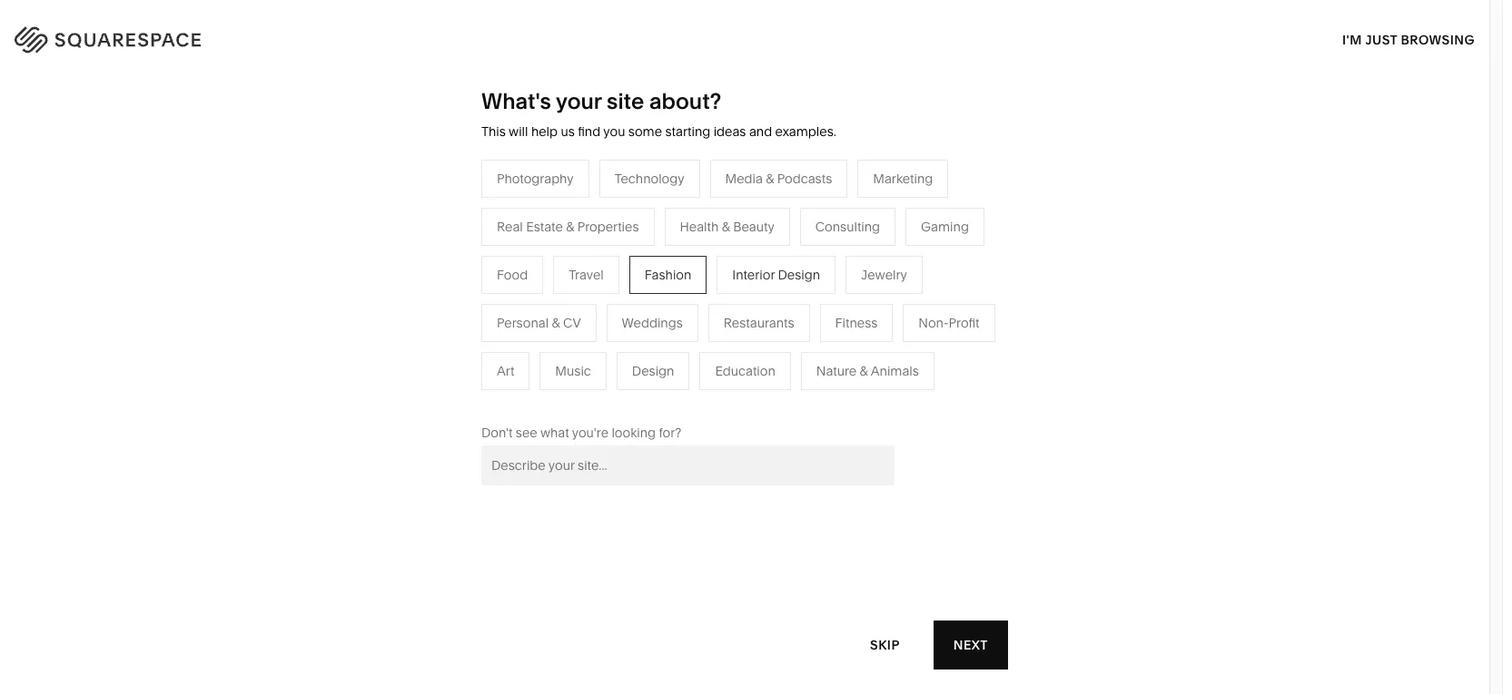 Task type: locate. For each thing, give the bounding box(es) containing it.
0 horizontal spatial design
[[632, 363, 674, 379]]

0 vertical spatial properties
[[577, 219, 639, 235]]

profit
[[949, 315, 980, 331]]

nature
[[839, 280, 880, 296], [816, 363, 857, 379]]

&
[[766, 171, 774, 187], [566, 219, 574, 235], [722, 219, 730, 235], [879, 252, 887, 269], [883, 280, 891, 296], [688, 307, 697, 323], [552, 315, 560, 331], [529, 334, 537, 350], [860, 363, 868, 379], [717, 389, 725, 405]]

nature down home
[[839, 280, 880, 296]]

gaming
[[921, 219, 969, 235]]

1 vertical spatial podcasts
[[700, 307, 755, 323]]

& down home & decor
[[883, 280, 891, 296]]

about?
[[649, 88, 721, 114]]

0 horizontal spatial travel
[[569, 267, 604, 283]]

just
[[1365, 31, 1398, 48]]

weddings
[[622, 315, 683, 331], [648, 361, 709, 378]]

fitness inside radio
[[835, 315, 878, 331]]

local business
[[456, 307, 545, 323]]

Food radio
[[481, 256, 543, 294]]

& up the travel option
[[566, 219, 574, 235]]

find
[[578, 124, 600, 140]]

design down events
[[632, 363, 674, 379]]

media up events
[[648, 307, 685, 323]]

travel up restaurants link
[[648, 252, 683, 269]]

0 vertical spatial food
[[497, 267, 528, 283]]

food
[[497, 267, 528, 283], [456, 361, 487, 378]]

real up fashion link
[[497, 219, 523, 235]]

non- down the personal & cv
[[540, 334, 570, 350]]

1 horizontal spatial real estate & properties
[[648, 389, 790, 405]]

events link
[[648, 334, 706, 350]]

fitness up nature & animals radio at bottom
[[835, 315, 878, 331]]

don't see what you're looking for?
[[481, 425, 681, 441]]

1 horizontal spatial media
[[725, 171, 763, 187]]

0 vertical spatial media & podcasts
[[725, 171, 832, 187]]

restaurants
[[648, 280, 718, 296], [724, 315, 794, 331]]

media & podcasts down restaurants link
[[648, 307, 755, 323]]

1 horizontal spatial fashion
[[645, 267, 691, 283]]

squarespace logo link
[[36, 22, 322, 51]]

travel up the cv
[[569, 267, 604, 283]]

home & decor
[[839, 252, 927, 269]]

and
[[749, 124, 772, 140]]

1 vertical spatial nature
[[816, 363, 857, 379]]

real estate & properties down "education"
[[648, 389, 790, 405]]

real estate & properties
[[497, 219, 639, 235], [648, 389, 790, 405]]

Music radio
[[540, 352, 607, 390]]

1 vertical spatial estate
[[677, 389, 714, 405]]

design right the interior at the top of the page
[[778, 267, 820, 283]]

fitness link
[[839, 307, 900, 323]]

travel
[[648, 252, 683, 269], [569, 267, 604, 283]]

estate
[[526, 219, 563, 235], [677, 389, 714, 405]]

0 vertical spatial media
[[725, 171, 763, 187]]

media
[[725, 171, 763, 187], [648, 307, 685, 323]]

local business link
[[456, 307, 563, 323]]

0 horizontal spatial food
[[456, 361, 487, 378]]

degraw element
[[537, 621, 952, 695]]

properties down "education"
[[728, 389, 790, 405]]

this
[[481, 124, 506, 140]]

site
[[607, 88, 644, 114]]

1 horizontal spatial food
[[497, 267, 528, 283]]

1 horizontal spatial real
[[648, 389, 674, 405]]

weddings up events
[[622, 315, 683, 331]]

non- down nature & animals link
[[919, 315, 949, 331]]

Photography radio
[[481, 160, 589, 198]]

fashion inside option
[[645, 267, 691, 283]]

Nature & Animals radio
[[801, 352, 934, 390]]

fashion up weddings "option"
[[645, 267, 691, 283]]

interior design
[[732, 267, 820, 283]]

0 horizontal spatial non-
[[540, 334, 570, 350]]

non-
[[919, 315, 949, 331], [540, 334, 570, 350]]

Fitness radio
[[820, 304, 893, 342]]

properties
[[577, 219, 639, 235], [728, 389, 790, 405]]

1 vertical spatial non-
[[540, 334, 570, 350]]

squarespace logo image
[[36, 22, 238, 51]]

animals down fitness radio
[[871, 363, 919, 379]]

log             in
[[1424, 28, 1467, 45]]

nature & animals
[[839, 280, 942, 296], [816, 363, 919, 379]]

some
[[628, 124, 662, 140]]

animals
[[894, 280, 942, 296], [871, 363, 919, 379]]

1 horizontal spatial restaurants
[[724, 315, 794, 331]]

1 horizontal spatial estate
[[677, 389, 714, 405]]

1 vertical spatial properties
[[728, 389, 790, 405]]

media & podcasts inside media & podcasts radio
[[725, 171, 832, 187]]

travel inside option
[[569, 267, 604, 283]]

0 horizontal spatial estate
[[526, 219, 563, 235]]

art
[[497, 363, 514, 379]]

nature & animals down the home & decor link
[[839, 280, 942, 296]]

1 horizontal spatial non-
[[919, 315, 949, 331]]

home & decor link
[[839, 252, 945, 269]]

0 horizontal spatial podcasts
[[700, 307, 755, 323]]

properties up the travel option
[[577, 219, 639, 235]]

Gaming radio
[[906, 208, 984, 246]]

non-profit
[[919, 315, 980, 331]]

1 vertical spatial nature & animals
[[816, 363, 919, 379]]

real inside radio
[[497, 219, 523, 235]]

media & podcasts
[[725, 171, 832, 187], [648, 307, 755, 323]]

0 horizontal spatial real estate & properties
[[497, 219, 639, 235]]

ideas
[[714, 124, 746, 140]]

0 vertical spatial real estate & properties
[[497, 219, 639, 235]]

1 horizontal spatial design
[[778, 267, 820, 283]]

0 vertical spatial non-
[[919, 315, 949, 331]]

in
[[1453, 28, 1467, 45]]

estate down weddings link
[[677, 389, 714, 405]]

degraw image
[[537, 621, 952, 695]]

0 vertical spatial design
[[778, 267, 820, 283]]

animals down decor
[[894, 280, 942, 296]]

real up for?
[[648, 389, 674, 405]]

estate inside radio
[[526, 219, 563, 235]]

& right the health
[[722, 219, 730, 235]]

Travel radio
[[553, 256, 619, 294]]

0 vertical spatial estate
[[526, 219, 563, 235]]

0 vertical spatial podcasts
[[777, 171, 832, 187]]

1 vertical spatial restaurants
[[724, 315, 794, 331]]

weddings down the events link
[[648, 361, 709, 378]]

1 vertical spatial animals
[[871, 363, 919, 379]]

fashion
[[456, 252, 503, 269], [645, 267, 691, 283]]

podcasts down examples.
[[777, 171, 832, 187]]

what
[[540, 425, 569, 441]]

design
[[778, 267, 820, 283], [632, 363, 674, 379]]

professional
[[456, 280, 529, 296]]

Marketing radio
[[858, 160, 948, 198]]

podcasts down restaurants link
[[700, 307, 755, 323]]

0 vertical spatial restaurants
[[648, 280, 718, 296]]

examples.
[[775, 124, 836, 140]]

0 horizontal spatial real
[[497, 219, 523, 235]]

0 horizontal spatial restaurants
[[648, 280, 718, 296]]

1 vertical spatial design
[[632, 363, 674, 379]]

nature & animals link
[[839, 280, 960, 296]]

health
[[680, 219, 719, 235]]

& down restaurants link
[[688, 307, 697, 323]]

media inside radio
[[725, 171, 763, 187]]

entertainment
[[456, 389, 540, 405]]

restaurants down travel link
[[648, 280, 718, 296]]

0 vertical spatial real
[[497, 219, 523, 235]]

1 vertical spatial media
[[648, 307, 685, 323]]

restaurants inside radio
[[724, 315, 794, 331]]

interior
[[732, 267, 775, 283]]

i'm just browsing link
[[1342, 15, 1475, 64]]

weddings link
[[648, 361, 727, 378]]

nature & animals down fitness radio
[[816, 363, 919, 379]]

beauty
[[733, 219, 774, 235]]

media & podcasts link
[[648, 307, 773, 323]]

local
[[456, 307, 488, 323]]

real
[[497, 219, 523, 235], [648, 389, 674, 405]]

1 vertical spatial weddings
[[648, 361, 709, 378]]

real estate & properties up the travel option
[[497, 219, 639, 235]]

media up beauty
[[725, 171, 763, 187]]

1 horizontal spatial podcasts
[[777, 171, 832, 187]]

restaurants down the interior at the top of the page
[[724, 315, 794, 331]]

nature down fitness radio
[[816, 363, 857, 379]]

0 horizontal spatial properties
[[577, 219, 639, 235]]

podcasts
[[777, 171, 832, 187], [700, 307, 755, 323]]

0 vertical spatial animals
[[894, 280, 942, 296]]

media & podcasts down and
[[725, 171, 832, 187]]

estate down the photography radio
[[526, 219, 563, 235]]

next
[[953, 637, 988, 653]]

Don't see what you're looking for? field
[[481, 446, 895, 486]]

fitness
[[839, 307, 882, 323], [835, 315, 878, 331]]

community & non-profits
[[456, 334, 608, 350]]

what's your site about? this will help us find you some starting ideas and examples.
[[481, 88, 836, 140]]

fashion up professional on the top of page
[[456, 252, 503, 269]]

0 vertical spatial weddings
[[622, 315, 683, 331]]



Task type: describe. For each thing, give the bounding box(es) containing it.
what's
[[481, 88, 551, 114]]

Consulting radio
[[800, 208, 896, 246]]

see
[[516, 425, 537, 441]]

community & non-profits link
[[456, 334, 626, 350]]

services
[[532, 280, 583, 296]]

0 vertical spatial nature
[[839, 280, 880, 296]]

technology
[[615, 171, 684, 187]]

help
[[531, 124, 558, 140]]

& left the cv
[[552, 315, 560, 331]]

health & beauty
[[680, 219, 774, 235]]

nature & animals inside radio
[[816, 363, 919, 379]]

personal & cv
[[497, 315, 581, 331]]

your
[[556, 88, 602, 114]]

cv
[[563, 315, 581, 331]]

Health & Beauty radio
[[664, 208, 790, 246]]

you're
[[572, 425, 609, 441]]

& down fitness radio
[[860, 363, 868, 379]]

non- inside non-profit radio
[[919, 315, 949, 331]]

1 vertical spatial media & podcasts
[[648, 307, 755, 323]]

log
[[1424, 28, 1450, 45]]

1 horizontal spatial travel
[[648, 252, 683, 269]]

decor
[[890, 252, 927, 269]]

starting
[[665, 124, 710, 140]]

real estate & properties link
[[648, 389, 808, 405]]

you
[[603, 124, 625, 140]]

marketing
[[873, 171, 933, 187]]

fitness down jewelry radio
[[839, 307, 882, 323]]

i'm
[[1342, 31, 1362, 48]]

& down "education"
[[717, 389, 725, 405]]

next button
[[933, 621, 1008, 670]]

Technology radio
[[599, 160, 700, 198]]

Weddings radio
[[606, 304, 698, 342]]

us
[[561, 124, 575, 140]]

0 horizontal spatial fashion
[[456, 252, 503, 269]]

1 vertical spatial food
[[456, 361, 487, 378]]

Design radio
[[617, 352, 690, 390]]

Fashion radio
[[629, 256, 707, 294]]

real estate & properties inside radio
[[497, 219, 639, 235]]

design inside radio
[[778, 267, 820, 283]]

nature inside radio
[[816, 363, 857, 379]]

weddings inside "option"
[[622, 315, 683, 331]]

looking
[[612, 425, 656, 441]]

professional services
[[456, 280, 583, 296]]

skip button
[[850, 621, 920, 671]]

podcasts inside radio
[[777, 171, 832, 187]]

Restaurants radio
[[708, 304, 810, 342]]

Personal & CV radio
[[481, 304, 596, 342]]

Media & Podcasts radio
[[710, 160, 848, 198]]

travel link
[[648, 252, 701, 269]]

personal
[[497, 315, 549, 331]]

community
[[456, 334, 526, 350]]

design inside option
[[632, 363, 674, 379]]

& right home
[[879, 252, 887, 269]]

jewelry
[[861, 267, 907, 283]]

Education radio
[[700, 352, 791, 390]]

animals inside radio
[[871, 363, 919, 379]]

food inside option
[[497, 267, 528, 283]]

Real Estate & Properties radio
[[481, 208, 654, 246]]

properties inside radio
[[577, 219, 639, 235]]

0 vertical spatial nature & animals
[[839, 280, 942, 296]]

0 horizontal spatial media
[[648, 307, 685, 323]]

home
[[839, 252, 876, 269]]

education
[[715, 363, 775, 379]]

will
[[509, 124, 528, 140]]

Non-Profit radio
[[903, 304, 995, 342]]

consulting
[[815, 219, 880, 235]]

photography
[[497, 171, 574, 187]]

skip
[[870, 637, 900, 653]]

music
[[555, 363, 591, 379]]

don't
[[481, 425, 513, 441]]

browsing
[[1401, 31, 1475, 48]]

log             in link
[[1424, 28, 1467, 45]]

restaurants link
[[648, 280, 737, 296]]

business
[[491, 307, 545, 323]]

1 vertical spatial real
[[648, 389, 674, 405]]

i'm just browsing
[[1342, 31, 1475, 48]]

& down and
[[766, 171, 774, 187]]

Jewelry radio
[[846, 256, 923, 294]]

fashion link
[[456, 252, 521, 269]]

professional services link
[[456, 280, 601, 296]]

for?
[[659, 425, 681, 441]]

food link
[[456, 361, 505, 378]]

& down the personal & cv
[[529, 334, 537, 350]]

events
[[648, 334, 687, 350]]

Interior Design radio
[[717, 256, 836, 294]]

1 vertical spatial real estate & properties
[[648, 389, 790, 405]]

1 horizontal spatial properties
[[728, 389, 790, 405]]

Art radio
[[481, 352, 530, 390]]

entertainment link
[[456, 389, 559, 405]]

profits
[[570, 334, 608, 350]]



Task type: vqa. For each thing, say whether or not it's contained in the screenshot.
highlight
no



